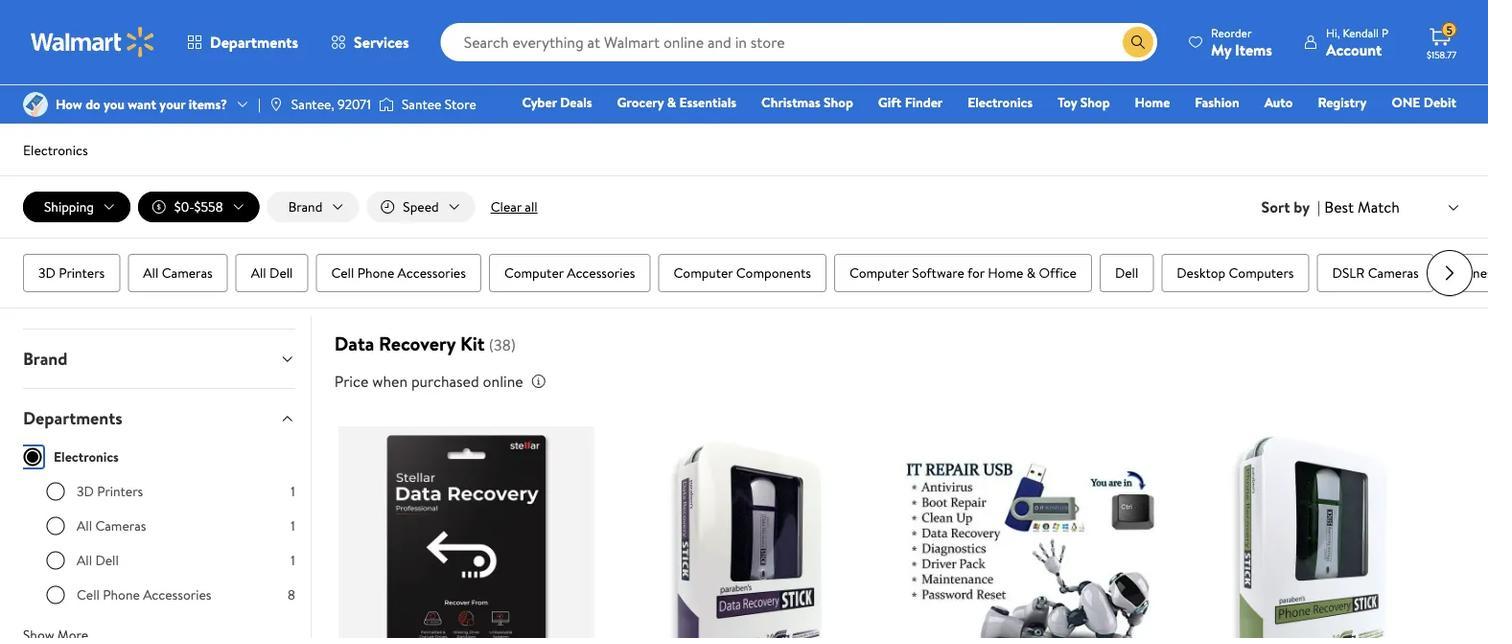 Task type: locate. For each thing, give the bounding box(es) containing it.
hi,
[[1327, 24, 1341, 41]]

2 horizontal spatial cameras
[[1369, 264, 1420, 283]]

3d printers down departments tab
[[77, 482, 143, 501]]

2 1 from the top
[[291, 517, 295, 536]]

speed
[[403, 198, 439, 216]]

cell
[[331, 264, 354, 283], [77, 586, 100, 605]]

1 horizontal spatial &
[[1027, 264, 1036, 283]]

printers down departments tab
[[97, 482, 143, 501]]

santee store
[[402, 95, 477, 114]]

christmas shop link
[[753, 92, 862, 113]]

1 horizontal spatial cameras
[[162, 264, 213, 283]]

computer left software
[[850, 264, 909, 283]]

$0-
[[174, 198, 194, 216]]

1 vertical spatial all cameras
[[77, 517, 146, 536]]

0 vertical spatial brand button
[[267, 192, 359, 223]]

1 horizontal spatial price
[[335, 371, 369, 392]]

1 vertical spatial electronics
[[23, 141, 88, 160]]

1 vertical spatial &
[[1027, 264, 1036, 283]]

printers down the shipping dropdown button
[[59, 264, 105, 283]]

price button
[[8, 250, 311, 329]]

1 vertical spatial price
[[335, 371, 369, 392]]

walmart image
[[31, 27, 155, 58]]

how
[[56, 95, 82, 114]]

departments button up items?
[[171, 19, 315, 65]]

cameras inside all cameras link
[[162, 264, 213, 283]]

3 computer from the left
[[850, 264, 909, 283]]

hi, kendall p account
[[1327, 24, 1389, 60]]

&
[[667, 93, 677, 112], [1027, 264, 1036, 283]]

dslr
[[1333, 264, 1365, 283]]

92071
[[338, 95, 371, 114]]

brand up all dell link
[[288, 198, 323, 216]]

computer down all
[[504, 264, 564, 283]]

clear all
[[491, 198, 538, 216]]

0 vertical spatial cell
[[331, 264, 354, 283]]

0 vertical spatial printers
[[59, 264, 105, 283]]

services
[[354, 32, 409, 53]]

home down search icon
[[1135, 93, 1171, 112]]

1 horizontal spatial 3d
[[77, 482, 94, 501]]

gift finder link
[[870, 92, 952, 113]]

1 vertical spatial brand
[[23, 347, 68, 371]]

1 vertical spatial printers
[[97, 482, 143, 501]]

departments up items?
[[210, 32, 298, 53]]

Electronics radio
[[23, 448, 42, 467]]

1 vertical spatial departments
[[23, 407, 122, 431]]

price inside dropdown button
[[23, 267, 61, 291]]

computer software for home & office link
[[834, 254, 1093, 293]]

0 vertical spatial all cameras
[[143, 264, 213, 283]]

printers inside 'link'
[[59, 264, 105, 283]]

0 vertical spatial all dell
[[251, 264, 293, 283]]

brand button
[[267, 192, 359, 223], [8, 330, 311, 388]]

0 vertical spatial 1
[[291, 482, 295, 501]]

price tab
[[8, 250, 311, 329]]

fitnes
[[1458, 264, 1489, 283]]

price down 'data'
[[335, 371, 369, 392]]

1 horizontal spatial shop
[[1081, 93, 1110, 112]]

electronics link left the toy
[[960, 92, 1042, 113]]

|
[[258, 95, 261, 114], [1318, 197, 1321, 218]]

0 horizontal spatial 3d
[[38, 264, 56, 283]]

0 horizontal spatial |
[[258, 95, 261, 114]]

0 vertical spatial home
[[1135, 93, 1171, 112]]

computer left components
[[674, 264, 733, 283]]

3 1 from the top
[[291, 551, 295, 570]]

 image
[[268, 97, 284, 112]]

all dell link
[[236, 254, 308, 293]]

home
[[1135, 93, 1171, 112], [988, 264, 1024, 283]]

| right items?
[[258, 95, 261, 114]]

2 horizontal spatial dell
[[1116, 264, 1139, 283]]

1 vertical spatial cell
[[77, 586, 100, 605]]

1 vertical spatial |
[[1318, 197, 1321, 218]]

0 horizontal spatial computer
[[504, 264, 564, 283]]

cell phone accessories
[[331, 264, 466, 283], [77, 586, 211, 605]]

1 1 from the top
[[291, 482, 295, 501]]

1 horizontal spatial dell
[[270, 264, 293, 283]]

departments button
[[171, 19, 315, 65], [8, 389, 311, 448]]

0 horizontal spatial cell
[[77, 586, 100, 605]]

& left office
[[1027, 264, 1036, 283]]

electronics right electronics option
[[54, 448, 119, 466]]

cyber
[[522, 93, 557, 112]]

1 vertical spatial home
[[988, 264, 1024, 283]]

software
[[912, 264, 965, 283]]

Walmart Site-Wide search field
[[441, 23, 1158, 61]]

5
[[1447, 22, 1453, 38]]

cell phone accessories inside electronics option group
[[77, 586, 211, 605]]

0 horizontal spatial shop
[[824, 93, 854, 112]]

3d printers
[[38, 264, 105, 283], [77, 482, 143, 501]]

desktop computers link
[[1162, 254, 1310, 293]]

price for price
[[23, 267, 61, 291]]

 image right the 92071
[[379, 95, 394, 114]]

stellar data recovery software | for windows | professional | recovers deleted data, photos, videos, emails etc. | 1 pc 1 year | activation key card image
[[338, 427, 594, 639]]

cell phone accessories link
[[316, 254, 481, 293]]

0 horizontal spatial phone
[[103, 586, 140, 605]]

data recovery stick - document, photo, and mp3 deleted file recovery tool image
[[621, 427, 877, 639]]

price down shipping on the top of page
[[23, 267, 61, 291]]

dslr cameras link
[[1318, 254, 1435, 293]]

how do you want your items?
[[56, 95, 227, 114]]

my
[[1212, 39, 1232, 60]]

0 horizontal spatial cell phone accessories
[[77, 586, 211, 605]]

1 vertical spatial 3d printers
[[77, 482, 143, 501]]

1 vertical spatial 1
[[291, 517, 295, 536]]

1 computer from the left
[[504, 264, 564, 283]]

one debit link
[[1384, 92, 1466, 113]]

home right "for"
[[988, 264, 1024, 283]]

computer software for home & office
[[850, 264, 1077, 283]]

cameras
[[162, 264, 213, 283], [1369, 264, 1420, 283], [95, 517, 146, 536]]

0 horizontal spatial accessories
[[143, 586, 211, 605]]

1 horizontal spatial  image
[[379, 95, 394, 114]]

auto link
[[1256, 92, 1302, 113]]

tech store on computer it repair - windows antivirus hard drive data file recovery password reset tools utilities drivers live bootable boot usb flash thumb drive flash_drive image
[[904, 427, 1160, 639]]

0 vertical spatial brand
[[288, 198, 323, 216]]

1 horizontal spatial computer
[[674, 264, 733, 283]]

recovery
[[379, 331, 456, 357]]

1 for all dell
[[291, 551, 295, 570]]

0 vertical spatial departments
[[210, 32, 298, 53]]

1 horizontal spatial brand
[[288, 198, 323, 216]]

1 vertical spatial electronics link
[[23, 141, 88, 160]]

gift finder
[[879, 93, 943, 112]]

departments tab
[[8, 389, 311, 448]]

accessories inside electronics option group
[[143, 586, 211, 605]]

office
[[1039, 264, 1077, 283]]

0 horizontal spatial &
[[667, 93, 677, 112]]

electronics down how
[[23, 141, 88, 160]]

toy
[[1058, 93, 1078, 112]]

best match button
[[1321, 195, 1466, 220]]

reorder my items
[[1212, 24, 1273, 60]]

store
[[445, 95, 477, 114]]

all cameras
[[143, 264, 213, 283], [77, 517, 146, 536]]

None radio
[[46, 517, 65, 536], [46, 586, 65, 605], [46, 517, 65, 536], [46, 586, 65, 605]]

registry link
[[1310, 92, 1376, 113]]

you
[[104, 95, 125, 114]]

p
[[1382, 24, 1389, 41]]

0 vertical spatial price
[[23, 267, 61, 291]]

shop for christmas shop
[[824, 93, 854, 112]]

 image left how
[[23, 92, 48, 117]]

 image for santee store
[[379, 95, 394, 114]]

3d
[[38, 264, 56, 283], [77, 482, 94, 501]]

 image
[[23, 92, 48, 117], [379, 95, 394, 114]]

registry
[[1318, 93, 1367, 112]]

cameras inside dslr cameras link
[[1369, 264, 1420, 283]]

0 horizontal spatial dell
[[95, 551, 119, 570]]

electronics left the toy
[[968, 93, 1033, 112]]

0 vertical spatial |
[[258, 95, 261, 114]]

3d printers down the shipping dropdown button
[[38, 264, 105, 283]]

0 horizontal spatial all dell
[[77, 551, 119, 570]]

 image for how do you want your items?
[[23, 92, 48, 117]]

2 vertical spatial 1
[[291, 551, 295, 570]]

1 horizontal spatial cell
[[331, 264, 354, 283]]

departments up electronics option
[[23, 407, 122, 431]]

kendall
[[1343, 24, 1379, 41]]

phone inside electronics option group
[[103, 586, 140, 605]]

0 horizontal spatial home
[[988, 264, 1024, 283]]

one debit walmart+
[[1392, 93, 1457, 139]]

price
[[23, 267, 61, 291], [335, 371, 369, 392]]

all dell
[[251, 264, 293, 283], [77, 551, 119, 570]]

0 vertical spatial phone
[[358, 264, 395, 283]]

grocery & essentials
[[617, 93, 737, 112]]

brand button up all dell link
[[267, 192, 359, 223]]

1 vertical spatial all dell
[[77, 551, 119, 570]]

1 vertical spatial cell phone accessories
[[77, 586, 211, 605]]

1 horizontal spatial |
[[1318, 197, 1321, 218]]

2 vertical spatial electronics
[[54, 448, 119, 466]]

2 shop from the left
[[1081, 93, 1110, 112]]

cameras for all cameras link
[[162, 264, 213, 283]]

brand down 3d printers 'link'
[[23, 347, 68, 371]]

components
[[737, 264, 811, 283]]

departments inside tab
[[23, 407, 122, 431]]

brand button up departments tab
[[8, 330, 311, 388]]

0 vertical spatial electronics
[[968, 93, 1033, 112]]

when
[[372, 371, 408, 392]]

2 horizontal spatial computer
[[850, 264, 909, 283]]

1 horizontal spatial departments
[[210, 32, 298, 53]]

| right by on the right top of page
[[1318, 197, 1321, 218]]

accessories
[[398, 264, 466, 283], [567, 264, 636, 283], [143, 586, 211, 605]]

next slide for guidednav list image
[[1427, 250, 1473, 297]]

price when purchased online
[[335, 371, 524, 392]]

computer components
[[674, 264, 811, 283]]

dell inside electronics option group
[[95, 551, 119, 570]]

computer for computer accessories
[[504, 264, 564, 283]]

0 horizontal spatial cameras
[[95, 517, 146, 536]]

electronics link down how
[[23, 141, 88, 160]]

0 horizontal spatial brand
[[23, 347, 68, 371]]

0 horizontal spatial departments
[[23, 407, 122, 431]]

1 vertical spatial phone
[[103, 586, 140, 605]]

0 vertical spatial &
[[667, 93, 677, 112]]

items?
[[189, 95, 227, 114]]

2 computer from the left
[[674, 264, 733, 283]]

0 horizontal spatial price
[[23, 267, 61, 291]]

departments button down brand tab
[[8, 389, 311, 448]]

desktop
[[1177, 264, 1226, 283]]

electronics
[[968, 93, 1033, 112], [23, 141, 88, 160], [54, 448, 119, 466]]

clear all button
[[483, 192, 546, 223]]

1 horizontal spatial cell phone accessories
[[331, 264, 466, 283]]

0 vertical spatial 3d printers
[[38, 264, 105, 283]]

0 horizontal spatial  image
[[23, 92, 48, 117]]

3d inside 'link'
[[38, 264, 56, 283]]

None radio
[[46, 482, 65, 501], [46, 551, 65, 571], [46, 482, 65, 501], [46, 551, 65, 571]]

0 vertical spatial cell phone accessories
[[331, 264, 466, 283]]

0 vertical spatial 3d
[[38, 264, 56, 283]]

all cameras inside electronics option group
[[77, 517, 146, 536]]

3d inside electronics option group
[[77, 482, 94, 501]]

1 vertical spatial 3d
[[77, 482, 94, 501]]

search icon image
[[1131, 35, 1146, 50]]

& right grocery on the left
[[667, 93, 677, 112]]

shop right the toy
[[1081, 93, 1110, 112]]

printers
[[59, 264, 105, 283], [97, 482, 143, 501]]

shop right christmas
[[824, 93, 854, 112]]

christmas
[[762, 93, 821, 112]]

0 vertical spatial electronics link
[[960, 92, 1042, 113]]

1 shop from the left
[[824, 93, 854, 112]]



Task type: describe. For each thing, give the bounding box(es) containing it.
essentials
[[680, 93, 737, 112]]

$558
[[194, 198, 223, 216]]

3d printers link
[[23, 254, 120, 293]]

1 horizontal spatial phone
[[358, 264, 395, 283]]

shipping
[[44, 198, 94, 216]]

toy shop
[[1058, 93, 1110, 112]]

(38)
[[489, 335, 516, 356]]

Search search field
[[441, 23, 1158, 61]]

santee,
[[291, 95, 335, 114]]

2 horizontal spatial accessories
[[567, 264, 636, 283]]

by
[[1294, 197, 1310, 218]]

0 horizontal spatial electronics link
[[23, 141, 88, 160]]

auto
[[1265, 93, 1294, 112]]

match
[[1358, 197, 1401, 218]]

data
[[335, 331, 374, 357]]

desktop computers
[[1177, 264, 1295, 283]]

christmas shop
[[762, 93, 854, 112]]

1 horizontal spatial all dell
[[251, 264, 293, 283]]

3d printers inside 'link'
[[38, 264, 105, 283]]

price for price when purchased online
[[335, 371, 369, 392]]

dell link
[[1100, 254, 1154, 293]]

deals
[[560, 93, 592, 112]]

computer accessories link
[[489, 254, 651, 293]]

clear
[[491, 198, 522, 216]]

santee
[[402, 95, 442, 114]]

cell inside cell phone accessories link
[[331, 264, 354, 283]]

computer components link
[[659, 254, 827, 293]]

walmart+
[[1400, 120, 1457, 139]]

8
[[288, 586, 295, 605]]

shipping button
[[23, 192, 130, 223]]

legal information image
[[531, 374, 547, 390]]

account
[[1327, 39, 1383, 60]]

sort by |
[[1262, 197, 1321, 218]]

home link
[[1127, 92, 1179, 113]]

reorder
[[1212, 24, 1252, 41]]

online
[[483, 371, 524, 392]]

purchased
[[411, 371, 479, 392]]

best match
[[1325, 197, 1401, 218]]

1 horizontal spatial accessories
[[398, 264, 466, 283]]

phone recovery stick by paraben consumer software - investigation tool for android phones & tablets image
[[1187, 427, 1443, 639]]

0 vertical spatial departments button
[[171, 19, 315, 65]]

kit
[[460, 331, 485, 357]]

sort
[[1262, 197, 1291, 218]]

1 for 3d printers
[[291, 482, 295, 501]]

fashion link
[[1187, 92, 1249, 113]]

dell inside 'link'
[[1116, 264, 1139, 283]]

one
[[1392, 93, 1421, 112]]

1 horizontal spatial electronics link
[[960, 92, 1042, 113]]

cyber deals link
[[514, 92, 601, 113]]

cell inside electronics option group
[[77, 586, 100, 605]]

3d printers inside electronics option group
[[77, 482, 143, 501]]

walmart+ link
[[1391, 119, 1466, 140]]

printers inside electronics option group
[[97, 482, 143, 501]]

santee, 92071
[[291, 95, 371, 114]]

$0-$558
[[174, 198, 223, 216]]

items
[[1236, 39, 1273, 60]]

computer accessories
[[504, 264, 636, 283]]

speed button
[[367, 192, 476, 223]]

all cameras link
[[128, 254, 228, 293]]

services button
[[315, 19, 426, 65]]

finder
[[905, 93, 943, 112]]

1 horizontal spatial home
[[1135, 93, 1171, 112]]

$0-$558 button
[[138, 192, 260, 223]]

1 vertical spatial brand button
[[8, 330, 311, 388]]

best
[[1325, 197, 1355, 218]]

| inside "sort and filter section" element
[[1318, 197, 1321, 218]]

grocery & essentials link
[[609, 92, 745, 113]]

computer for computer components
[[674, 264, 733, 283]]

data recovery kit (38)
[[335, 331, 516, 357]]

want
[[128, 95, 156, 114]]

brand inside "sort and filter section" element
[[288, 198, 323, 216]]

1 for all cameras
[[291, 517, 295, 536]]

your
[[160, 95, 185, 114]]

cyber deals
[[522, 93, 592, 112]]

shop for toy shop
[[1081, 93, 1110, 112]]

all
[[525, 198, 538, 216]]

grocery
[[617, 93, 664, 112]]

toy shop link
[[1050, 92, 1119, 113]]

cameras for dslr cameras link
[[1369, 264, 1420, 283]]

cameras inside electronics option group
[[95, 517, 146, 536]]

computers
[[1229, 264, 1295, 283]]

all dell inside electronics option group
[[77, 551, 119, 570]]

do
[[86, 95, 100, 114]]

debit
[[1424, 93, 1457, 112]]

$158.77
[[1427, 48, 1458, 61]]

electronics option group
[[46, 482, 295, 620]]

dslr cameras
[[1333, 264, 1420, 283]]

computer for computer software for home & office
[[850, 264, 909, 283]]

sort and filter section element
[[0, 177, 1489, 238]]

brand tab
[[8, 330, 311, 388]]

1 vertical spatial departments button
[[8, 389, 311, 448]]

brand inside brand tab
[[23, 347, 68, 371]]

gift
[[879, 93, 902, 112]]

for
[[968, 264, 985, 283]]



Task type: vqa. For each thing, say whether or not it's contained in the screenshot.
CYBER DEALS
yes



